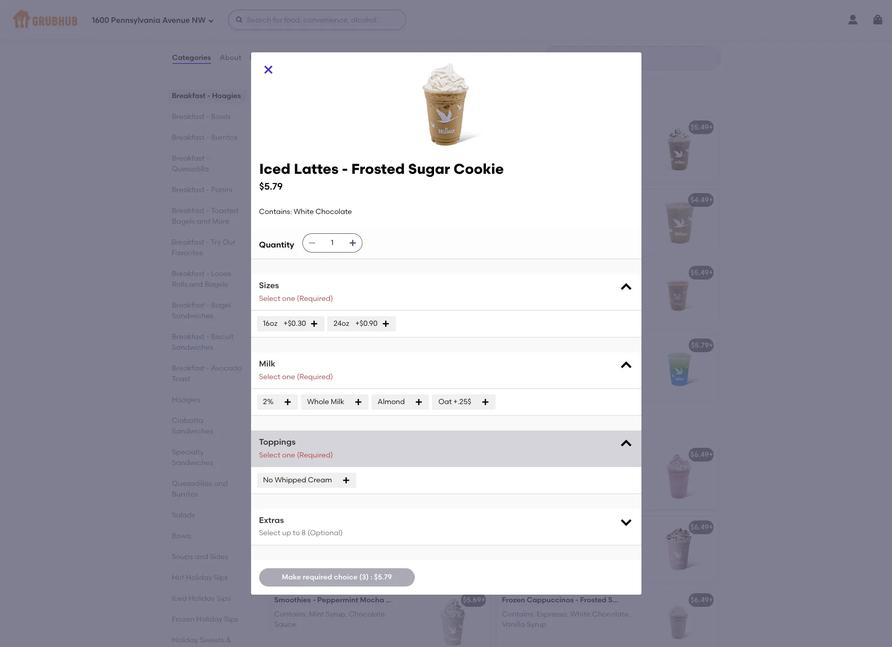 Task type: describe. For each thing, give the bounding box(es) containing it.
+ for iced coffees - frosted sugar cookie image
[[710, 196, 714, 204]]

energy
[[541, 341, 565, 350]]

svg image down reviews on the top of the page
[[262, 64, 274, 76]]

specialty
[[172, 448, 204, 457]]

sips for hot holiday sips tab
[[214, 574, 228, 583]]

- for breakfast - panini
[[206, 186, 209, 194]]

breakfast - bowls tab
[[172, 111, 243, 122]]

$4.49 +
[[691, 196, 714, 204]]

contains: mint syrup, chocolate sauce
[[274, 610, 385, 629]]

breakfast - burritos tab
[[172, 132, 243, 143]]

to
[[293, 529, 300, 538]]

bagel
[[211, 301, 231, 310]]

- for breakfast - burritos
[[206, 133, 209, 142]]

- right drinks
[[590, 341, 593, 350]]

- for breakfast - toasted bagels and more
[[206, 207, 209, 215]]

contains: for smoothies - peppermint cookies & cream image
[[502, 538, 535, 546]]

smoothies for smoothies - peppermint mocha cream smoothie
[[274, 596, 311, 605]]

svg image left oat
[[415, 398, 424, 407]]

+ for the smoothies - peppermint mocha cream smoothie image
[[482, 596, 486, 605]]

steamers
[[274, 14, 308, 22]]

nw
[[192, 16, 206, 25]]

contains: vanilla syrup, white chocolate
[[274, 538, 377, 557]]

choice
[[334, 573, 358, 582]]

oreo,
[[537, 538, 556, 546]]

select for toppings
[[259, 451, 281, 460]]

select for sizes
[[259, 295, 281, 303]]

+ for iced lattes - peppermint mocha image
[[710, 123, 714, 132]]

quesadillas
[[172, 480, 212, 488]]

- for breakfast - bowls
[[206, 112, 209, 121]]

syrup, for peppermint
[[326, 610, 347, 619]]

pcs, inside contains: top with peppermint pcs, white chocolate, mint syrup
[[611, 283, 625, 291]]

with inside contains: top with peppermint pcs, white chocolate, mint syrup
[[551, 283, 567, 291]]

breakfast - bagel sandwiches tab
[[172, 300, 243, 322]]

avenue
[[162, 16, 190, 25]]

breakfast for breakfast - avocado toast
[[172, 364, 205, 373]]

contains: for cold brews - peppermint mocha image
[[274, 356, 308, 364]]

1 horizontal spatial frozen holiday sips
[[267, 421, 372, 434]]

breakfast - try our favorites
[[172, 238, 236, 257]]

top inside the contains: white chocolate, top with peppermint pcs, mint syrup
[[599, 465, 612, 474]]

breakfast for breakfast - toasted bagels and more
[[172, 207, 205, 215]]

iced coffees - peppermint mocha image
[[414, 262, 490, 328]]

contains: top with peppermint pcs, white chocolate, mint syrup
[[502, 283, 625, 302]]

breakfast - bowls
[[172, 112, 231, 121]]

rolls
[[172, 280, 187, 289]]

mint inside the contains: white chocolate, top with peppermint pcs, mint syrup
[[560, 475, 575, 484]]

top inside contains: white chocolate, mint syrup, top with peppermint pcs
[[297, 220, 310, 229]]

contains: white chocolate, mint syrup, top with peppermint pcs button
[[268, 189, 490, 255]]

breakfast - quesadilla
[[172, 154, 209, 173]]

sizes select one (required)
[[259, 281, 333, 303]]

hot
[[172, 574, 184, 583]]

milk select one (required)
[[259, 359, 333, 381]]

contains: chocolate sauce button
[[268, 335, 490, 401]]

cookie for cappuccinos
[[631, 596, 656, 605]]

contains: for the iced coffees - peppermint bark "image"
[[274, 210, 308, 219]]

reviews button
[[250, 40, 279, 76]]

salads tab
[[172, 510, 243, 521]]

syrup inside the contains: espresso, white chocolate, vanilla syrup
[[527, 621, 547, 629]]

- for breakfast - biscuit sandwiches
[[206, 333, 209, 341]]

vanilla inside the contains: espresso, white chocolate, vanilla syrup
[[502, 621, 526, 629]]

+ for smoothies - peppermint cookies & cream image
[[710, 523, 714, 532]]

winter
[[595, 341, 618, 350]]

holiday inside holiday sweets & treats
[[172, 636, 198, 645]]

peppermint inside contains: white chocolate, mint syrup, top with peppermint pcs
[[329, 220, 370, 229]]

cookies for milkshakes - peppermint cookies & cream
[[362, 451, 390, 459]]

steamers - peppermint bark
[[274, 14, 373, 22]]

- right brews
[[544, 268, 547, 277]]

about button
[[219, 40, 242, 76]]

sauce inside contains: mint syrup, chocolate sauce
[[274, 621, 296, 629]]

smoothie
[[412, 596, 445, 605]]

up
[[282, 529, 291, 538]]

milkshakes - peppermint cookies & cream button
[[268, 444, 490, 510]]

breakfast for breakfast - biscuit sandwiches
[[172, 333, 205, 341]]

sips up the milkshakes - peppermint cookies & cream
[[350, 421, 372, 434]]

breakfast - toasted bagels and more
[[172, 207, 239, 226]]

one for sizes
[[282, 295, 295, 303]]

white inside contains: white chocolate, top with peppermint pcs
[[309, 28, 329, 37]]

breakfast - toasted bagels and more tab
[[172, 206, 243, 227]]

2 horizontal spatial $5.79
[[692, 341, 710, 350]]

0 horizontal spatial cookie
[[368, 523, 393, 532]]

1 vertical spatial sugar
[[346, 523, 366, 532]]

cold
[[502, 268, 519, 277]]

$3.89 +
[[463, 268, 486, 277]]

frosted for iced
[[351, 160, 405, 178]]

breakfast for breakfast - panini
[[172, 186, 205, 194]]

white inside the contains: white chocolate, top with peppermint pcs, mint syrup
[[537, 465, 557, 474]]

with inside contains: white chocolate, mint syrup, top with peppermint pcs
[[312, 220, 328, 229]]

breakfast for breakfast - quesadilla
[[172, 154, 205, 163]]

peppermint inside contains: white chocolate, top with peppermint pcs
[[274, 38, 315, 47]]

(required) for sizes
[[297, 295, 333, 303]]

contains: for the smoothies - peppermint mocha cream smoothie image
[[274, 610, 308, 619]]

and inside breakfast - toasted bagels and more
[[197, 217, 210, 226]]

smoothies - peppermint cookies & cream image
[[642, 517, 718, 583]]

$5.79 inside iced lattes - frosted sugar cookie $5.79
[[259, 181, 283, 192]]

blues
[[620, 341, 639, 350]]

burritos for breakfast - burritos
[[211, 133, 237, 142]]

reviews
[[250, 53, 278, 62]]

breakfast - panini
[[172, 186, 232, 194]]

0 vertical spatial bark
[[357, 14, 373, 22]]

breakfast - panini tab
[[172, 185, 243, 195]]

sauce for $5.49
[[347, 283, 369, 291]]

no whipped cream
[[263, 476, 332, 485]]

coffees
[[292, 268, 319, 277]]

biscuit
[[211, 333, 234, 341]]

iced for lattes
[[259, 160, 290, 178]]

iced coffees - frosted sugar cookie image
[[642, 189, 718, 255]]

iced for coffees
[[274, 268, 290, 277]]

contains: espresso, white chocolate, vanilla syrup
[[502, 610, 631, 629]]

1 $6.49 from the top
[[691, 451, 710, 459]]

2 horizontal spatial frozen
[[502, 596, 526, 605]]

+$0.30
[[284, 320, 306, 328]]

chocolate inside contains: mint syrup, chocolate sauce
[[349, 610, 385, 619]]

one for toppings
[[282, 451, 295, 460]]

- for smoothies - frosted sugar cookie
[[313, 523, 316, 532]]

no
[[263, 476, 273, 485]]

top inside contains: white chocolate, top with peppermint pcs
[[371, 28, 384, 37]]

smoothies for smoothies - peppermint cookies & cream
[[502, 523, 539, 532]]

cold brews - peppermint bark image
[[642, 262, 718, 328]]

smoothies - peppermint mocha cream smoothie
[[274, 596, 445, 605]]

hot holiday sips
[[172, 574, 228, 583]]

milk inside milk select one (required)
[[259, 359, 276, 369]]

contains: white chocolate, top with peppermint pcs, mint syrup
[[502, 465, 629, 484]]

toppings
[[259, 438, 296, 447]]

soups and sides tab
[[172, 552, 243, 563]]

cold brews - peppermint mocha image
[[414, 335, 490, 401]]

panini
[[211, 186, 232, 194]]

- inside iced lattes - frosted sugar cookie $5.79
[[342, 160, 348, 178]]

iced for holiday
[[172, 595, 187, 603]]

- up the contains: espresso, white chocolate, vanilla syrup
[[576, 596, 579, 605]]

chocolate, inside the contains: espresso, white chocolate, vanilla syrup
[[593, 610, 631, 619]]

contains: chocolate sauce for $5.49
[[274, 283, 369, 291]]

1 horizontal spatial frozen
[[267, 421, 303, 434]]

sips for iced holiday sips tab
[[217, 595, 231, 603]]

chocolate, for with
[[331, 210, 369, 219]]

hoagies tab
[[172, 395, 243, 406]]

bagels inside the breakfast - loose rolls and bagels
[[205, 280, 228, 289]]

syrup, inside contains: white chocolate, mint syrup, top with peppermint pcs
[[274, 220, 296, 229]]

breakfast - bagel sandwiches
[[172, 301, 231, 321]]

contains: for steamers - peppermint bark image
[[274, 28, 308, 37]]

$6.09
[[463, 123, 482, 132]]

contains: chocolate sauce for $5.79
[[274, 356, 369, 364]]

try
[[211, 238, 221, 247]]

peppermint inside the contains: white chocolate, top with peppermint pcs, mint syrup
[[502, 475, 543, 484]]

contains: white chocolate
[[259, 208, 352, 216]]

sides
[[210, 553, 228, 562]]

contains: for frozen cappuccinos - frosted sugar cookie image
[[502, 610, 535, 619]]

cookies for smoothies - peppermint cookies & cream
[[588, 523, 617, 532]]

sugar for lattes
[[408, 160, 450, 178]]

- for smoothies - peppermint cookies & cream
[[541, 523, 544, 532]]

and inside the breakfast - loose rolls and bagels
[[189, 280, 203, 289]]

breakfast - burritos
[[172, 133, 237, 142]]

0 horizontal spatial hoagies
[[172, 396, 200, 404]]

$3.89
[[463, 268, 482, 277]]

whole
[[307, 398, 329, 406]]

:
[[371, 573, 373, 582]]

- for milkshakes - peppermint cookies & cream
[[314, 451, 317, 459]]

+ for 'iced lattes - frosted sugar cookie' image
[[482, 123, 486, 132]]

& for smoothies - peppermint cookies & cream
[[618, 523, 624, 532]]

contains: white chocolate, top with peppermint pcs
[[274, 28, 401, 47]]

0 vertical spatial mocha
[[368, 268, 392, 277]]

mint inside contains: mint syrup, chocolate sauce
[[309, 610, 324, 619]]

$5.49 for $3.89 +
[[691, 268, 710, 277]]

sauce for $5.79
[[347, 356, 369, 364]]

breakfast - avocado toast
[[172, 364, 242, 384]]

holiday blend coffee - holiday blend image
[[642, 7, 718, 73]]

svg image right 2% at the bottom of the page
[[284, 398, 292, 407]]

breakfast - biscuit sandwiches tab
[[172, 332, 243, 353]]

drinks
[[567, 341, 588, 350]]

ciabatta
[[172, 417, 203, 425]]

1600
[[92, 16, 109, 25]]

1 horizontal spatial hoagies
[[212, 92, 241, 100]]

$6.49 + for contains: oreo, peppermint pcs
[[691, 523, 714, 532]]

smoothies - frosted sugar cookie image
[[414, 517, 490, 583]]

white inside contains: vanilla syrup, white chocolate
[[357, 538, 377, 546]]

raspberry,
[[660, 341, 697, 350]]

- for breakfast - hoagies
[[207, 92, 210, 100]]

burritos for quesadillas and burritos
[[172, 490, 198, 499]]

iced lattes - frosted sugar cookie $5.79
[[259, 160, 504, 192]]

+ for frozen cappuccinos - frosted sugar cookie image
[[710, 596, 714, 605]]

cappuccinos
[[527, 596, 574, 605]]

whole milk
[[307, 398, 344, 406]]

milkshakes - peppermint cookies & cream
[[274, 451, 423, 459]]

more
[[212, 217, 230, 226]]

breakfast for breakfast - bowls
[[172, 112, 205, 121]]

breakfast - biscuit sandwiches
[[172, 333, 234, 352]]

one for milk
[[282, 373, 295, 381]]

contains: white chocolate, mint syrup, top with peppermint pcs
[[274, 210, 386, 229]]

(required) for toppings
[[297, 451, 333, 460]]

chocolate, for pcs
[[331, 28, 369, 37]]

chocolate, inside contains: top with peppermint pcs, white chocolate, mint syrup
[[524, 293, 563, 302]]

treats
[[172, 647, 193, 648]]



Task type: vqa. For each thing, say whether or not it's contained in the screenshot.
1st $6.49 + from the top
yes



Task type: locate. For each thing, give the bounding box(es) containing it.
1 select from the top
[[259, 295, 281, 303]]

0 vertical spatial cookie
[[454, 160, 504, 178]]

1 vertical spatial mocha
[[360, 596, 385, 605]]

$5.49 for $6.09 +
[[691, 123, 710, 132]]

- for breakfast - bagel sandwiches
[[206, 301, 209, 310]]

1 vertical spatial bagels
[[205, 280, 228, 289]]

hoagies
[[212, 92, 241, 100], [172, 396, 200, 404]]

chocolate inside button
[[309, 356, 346, 364]]

and inside quesadillas and burritos
[[214, 480, 228, 488]]

1 horizontal spatial pcs
[[372, 220, 384, 229]]

- left 'loose'
[[206, 270, 209, 278]]

0 vertical spatial hoagies
[[212, 92, 241, 100]]

0 vertical spatial frozen holiday sips
[[267, 421, 372, 434]]

3 breakfast from the top
[[172, 133, 205, 142]]

syrup down espresso,
[[527, 621, 547, 629]]

holiday for iced holiday sips tab
[[189, 595, 215, 603]]

pcs,
[[611, 283, 625, 291], [545, 475, 559, 484]]

iced left "lattes"
[[259, 160, 290, 178]]

syrup for peppermint
[[581, 293, 601, 302]]

- inside tab
[[206, 112, 209, 121]]

and inside "tab"
[[194, 553, 208, 562]]

chocolate down the iced coffees - peppermint mocha
[[309, 283, 346, 291]]

sauce down make
[[274, 621, 296, 629]]

1 horizontal spatial sugar
[[408, 160, 450, 178]]

0 vertical spatial sugar
[[408, 160, 450, 178]]

- left try
[[206, 238, 209, 247]]

breakfast for breakfast - try our favorites
[[172, 238, 205, 247]]

1 vertical spatial syrup,
[[334, 538, 355, 546]]

2 $5.49 + from the top
[[691, 268, 714, 277]]

2 breakfast from the top
[[172, 112, 205, 121]]

bark
[[357, 14, 373, 22], [591, 268, 607, 277]]

contains: inside contains: white chocolate, mint syrup, top with peppermint pcs
[[274, 210, 308, 219]]

4 select from the top
[[259, 529, 281, 538]]

2 vertical spatial pcs
[[600, 538, 612, 546]]

contains: chocolate sauce
[[274, 283, 369, 291], [274, 356, 369, 364]]

frozen holiday sips down the whole
[[267, 421, 372, 434]]

- for smoothies - peppermint mocha cream smoothie
[[313, 596, 316, 605]]

breakfast inside the "breakfast - avocado toast"
[[172, 364, 205, 373]]

breakfast inside breakfast - try our favorites
[[172, 238, 205, 247]]

breakfast up breakfast - burritos
[[172, 112, 205, 121]]

0 vertical spatial frozen
[[267, 421, 303, 434]]

1 vertical spatial iced
[[274, 268, 290, 277]]

0 vertical spatial syrup
[[581, 293, 601, 302]]

chocolate, inside contains: white chocolate, top with peppermint pcs
[[331, 28, 369, 37]]

contains: inside the contains: white chocolate, top with peppermint pcs, mint syrup
[[502, 465, 535, 474]]

white
[[309, 28, 329, 37], [294, 208, 314, 216], [309, 210, 329, 219], [502, 293, 523, 302], [537, 465, 557, 474], [357, 538, 377, 546], [571, 610, 591, 619]]

burritos inside tab
[[211, 133, 237, 142]]

sandwiches down ciabatta
[[172, 427, 213, 436]]

1 horizontal spatial cookie
[[454, 160, 504, 178]]

sandwiches down specialty
[[172, 459, 213, 468]]

0 horizontal spatial burritos
[[172, 490, 198, 499]]

quantity
[[259, 240, 294, 250]]

3 sandwiches from the top
[[172, 427, 213, 436]]

bowls up soups
[[172, 532, 191, 541]]

1 horizontal spatial vanilla
[[502, 621, 526, 629]]

select up 2% at the bottom of the page
[[259, 373, 281, 381]]

0 vertical spatial pcs,
[[611, 283, 625, 291]]

breakfast - try our favorites tab
[[172, 237, 243, 258]]

chocolate,
[[331, 28, 369, 37], [331, 210, 369, 219], [524, 293, 563, 302], [559, 465, 597, 474], [593, 610, 631, 619]]

svg image left input item quantity number field
[[308, 239, 316, 247]]

holiday down hot holiday sips at bottom left
[[189, 595, 215, 603]]

contains: for smoothies - frosted sugar cookie 'image'
[[274, 538, 308, 546]]

2 select from the top
[[259, 373, 281, 381]]

3 $6.49 from the top
[[691, 596, 710, 605]]

- inside the breakfast - loose rolls and bagels
[[206, 270, 209, 278]]

2 one from the top
[[282, 373, 295, 381]]

1 one from the top
[[282, 295, 295, 303]]

contains: chocolate sauce down the iced coffees - peppermint mocha
[[274, 283, 369, 291]]

white inside the contains: espresso, white chocolate, vanilla syrup
[[571, 610, 591, 619]]

smoothies
[[274, 523, 311, 532], [502, 523, 539, 532], [274, 596, 311, 605]]

pcs inside contains: white chocolate, mint syrup, top with peppermint pcs
[[372, 220, 384, 229]]

sandwiches up breakfast - biscuit sandwiches
[[172, 312, 213, 321]]

bark up contains: top with peppermint pcs, white chocolate, mint syrup
[[591, 268, 607, 277]]

mint up smoothies - peppermint cookies & cream
[[560, 475, 575, 484]]

iced down 'hot'
[[172, 595, 187, 603]]

select inside the sizes select one (required)
[[259, 295, 281, 303]]

hot holiday sips tab
[[172, 573, 243, 584]]

mint inside contains: top with peppermint pcs, white chocolate, mint syrup
[[564, 293, 579, 302]]

1 vertical spatial $5.49
[[691, 268, 710, 277]]

1 vertical spatial frozen holiday sips
[[172, 616, 238, 624]]

contains: inside contains: top with peppermint pcs, white chocolate, mint syrup
[[502, 283, 535, 291]]

chocolate down 24oz
[[309, 356, 346, 364]]

0 vertical spatial burritos
[[211, 133, 237, 142]]

2 $6.49 from the top
[[691, 523, 710, 532]]

- inside the "breakfast - avocado toast"
[[206, 364, 209, 373]]

$5.69
[[463, 596, 482, 605]]

2 horizontal spatial cookie
[[631, 596, 656, 605]]

syrup
[[581, 293, 601, 302], [577, 475, 597, 484], [527, 621, 547, 629]]

sandwiches inside breakfast - bagel sandwiches
[[172, 312, 213, 321]]

sauce down the iced coffees - peppermint mocha
[[347, 283, 369, 291]]

0 vertical spatial $5.49
[[691, 123, 710, 132]]

holiday
[[306, 421, 347, 434], [186, 574, 212, 583], [189, 595, 215, 603], [196, 616, 222, 624], [172, 636, 198, 645]]

0 vertical spatial iced
[[259, 160, 290, 178]]

- inside breakfast - try our favorites
[[206, 238, 209, 247]]

& inside holiday sweets & treats
[[226, 636, 231, 645]]

(required) down coffees
[[297, 295, 333, 303]]

contains: inside contains: mint syrup, chocolate sauce
[[274, 610, 308, 619]]

breakfast inside breakfast - bagel sandwiches
[[172, 301, 205, 310]]

brews
[[521, 268, 542, 277]]

- inside button
[[314, 451, 317, 459]]

svg image right +$0.90
[[382, 320, 390, 328]]

quesadillas and burritos tab
[[172, 479, 243, 500]]

favorites
[[172, 249, 203, 257]]

1 $6.49 + from the top
[[691, 451, 714, 459]]

sugar for cappuccinos
[[609, 596, 629, 605]]

2 vertical spatial frosted
[[581, 596, 607, 605]]

cookie for lattes
[[454, 160, 504, 178]]

pcs inside contains: white chocolate, top with peppermint pcs
[[317, 38, 329, 47]]

syrup inside the contains: white chocolate, top with peppermint pcs, mint syrup
[[577, 475, 597, 484]]

bark up contains: white chocolate, top with peppermint pcs
[[357, 14, 373, 22]]

sandwiches inside tab
[[172, 427, 213, 436]]

breakfast up favorites
[[172, 238, 205, 247]]

espresso,
[[537, 610, 569, 619]]

frozen cappuccinos - frosted sugar cookie image
[[642, 589, 718, 648]]

2 $5.49 from the top
[[691, 268, 710, 277]]

pcs down steamers - peppermint bark
[[317, 38, 329, 47]]

1 $5.49 + from the top
[[691, 123, 714, 132]]

cream
[[399, 451, 423, 459], [308, 476, 332, 485], [626, 523, 650, 532], [386, 596, 410, 605]]

burritos
[[211, 133, 237, 142], [172, 490, 198, 499]]

breakfast - hoagies tab
[[172, 91, 243, 101]]

iced holiday sips tab
[[172, 594, 243, 604]]

with inside the contains: white chocolate, top with peppermint pcs, mint syrup
[[613, 465, 629, 474]]

3 (required) from the top
[[297, 451, 333, 460]]

holiday for the frozen holiday sips tab
[[196, 616, 222, 624]]

breakfast for breakfast - burritos
[[172, 133, 205, 142]]

(required) inside milk select one (required)
[[297, 373, 333, 381]]

breakfast down breakfast - bagel sandwiches
[[172, 333, 205, 341]]

syrup inside contains: top with peppermint pcs, white chocolate, mint syrup
[[581, 293, 601, 302]]

cookie inside iced lattes - frosted sugar cookie $5.79
[[454, 160, 504, 178]]

1600 pennsylvania avenue nw
[[92, 16, 206, 25]]

one inside the sizes select one (required)
[[282, 295, 295, 303]]

syrup, inside contains: vanilla syrup, white chocolate
[[334, 538, 355, 546]]

+ for cold brews - peppermint bark image
[[710, 268, 714, 277]]

smoothies - peppermint mocha cream smoothie image
[[414, 589, 490, 648]]

2 horizontal spatial &
[[618, 523, 624, 532]]

syrup, for frosted
[[334, 538, 355, 546]]

mint down cold brews - peppermint bark
[[564, 293, 579, 302]]

2 vertical spatial frozen
[[172, 616, 194, 624]]

syrup up smoothies - peppermint cookies & cream
[[577, 475, 597, 484]]

1 horizontal spatial burritos
[[211, 133, 237, 142]]

toasted
[[211, 207, 239, 215]]

chocolate, for pcs,
[[559, 465, 597, 474]]

breakfast - loose rolls and bagels tab
[[172, 269, 243, 290]]

breakfast down the quesadilla on the left
[[172, 186, 205, 194]]

one inside toppings select one (required)
[[282, 451, 295, 460]]

2 horizontal spatial sugar
[[609, 596, 629, 605]]

- down breakfast - bowls tab
[[206, 133, 209, 142]]

2 vertical spatial syrup,
[[326, 610, 347, 619]]

bagels up favorites
[[172, 217, 195, 226]]

pcs down smoothies - peppermint cookies & cream
[[600, 538, 612, 546]]

1 contains: chocolate sauce from the top
[[274, 283, 369, 291]]

bowls up the breakfast - burritos tab
[[211, 112, 231, 121]]

0 vertical spatial (required)
[[297, 295, 333, 303]]

2 vertical spatial &
[[226, 636, 231, 645]]

select for milk
[[259, 373, 281, 381]]

holiday sweets & treats
[[172, 636, 231, 648]]

0 horizontal spatial $5.79
[[259, 181, 283, 192]]

whipped
[[275, 476, 307, 485]]

$5.49
[[691, 123, 710, 132], [691, 268, 710, 277]]

+
[[482, 123, 486, 132], [710, 123, 714, 132], [710, 196, 714, 204], [482, 268, 486, 277], [710, 268, 714, 277], [710, 341, 714, 350], [710, 451, 714, 459], [710, 523, 714, 532], [482, 596, 486, 605], [710, 596, 714, 605]]

contains: for iced coffees - peppermint mocha image
[[274, 283, 308, 291]]

iced lattes - peppermint mocha image
[[642, 116, 718, 182]]

0 vertical spatial vanilla
[[309, 538, 332, 546]]

bowls inside tab
[[172, 532, 191, 541]]

contains: chocolate sauce inside button
[[274, 356, 369, 364]]

iced holiday sips
[[172, 595, 231, 603]]

toppings select one (required)
[[259, 438, 333, 460]]

frozen holiday sips down iced holiday sips tab
[[172, 616, 238, 624]]

breakfast up breakfast - bowls
[[172, 92, 206, 100]]

mint down iced lattes - frosted sugar cookie $5.79
[[371, 210, 386, 219]]

make
[[282, 573, 301, 582]]

select inside toppings select one (required)
[[259, 451, 281, 460]]

ciabatta sandwiches
[[172, 417, 213, 436]]

holiday for hot holiday sips tab
[[186, 574, 212, 583]]

(required) up no whipped cream
[[297, 451, 333, 460]]

smoothies - peppermint cookies & cream
[[502, 523, 650, 532]]

1 vertical spatial &
[[618, 523, 624, 532]]

contains: for cold brews - peppermint bark image
[[502, 283, 535, 291]]

1 vertical spatial cookie
[[368, 523, 393, 532]]

white inside contains: white chocolate, mint syrup, top with peppermint pcs
[[309, 210, 329, 219]]

0 vertical spatial one
[[282, 295, 295, 303]]

select inside extras select up to 8 (optional)
[[259, 529, 281, 538]]

- down required
[[313, 596, 316, 605]]

white inside contains: top with peppermint pcs, white chocolate, mint syrup
[[502, 293, 523, 302]]

(required) for milk
[[297, 373, 333, 381]]

sauce down +$0.90
[[347, 356, 369, 364]]

2 vertical spatial iced
[[172, 595, 187, 603]]

- left the bagel at top
[[206, 301, 209, 310]]

0 horizontal spatial frozen holiday sips
[[172, 616, 238, 624]]

milk
[[259, 359, 276, 369], [331, 398, 344, 406]]

0 vertical spatial sauce
[[347, 283, 369, 291]]

1 breakfast from the top
[[172, 92, 206, 100]]

pennsylvania
[[111, 16, 161, 25]]

0 horizontal spatial &
[[226, 636, 231, 645]]

1 vertical spatial vanilla
[[502, 621, 526, 629]]

(3)
[[360, 573, 369, 582]]

breakfast - avocado toast tab
[[172, 363, 243, 385]]

+ for recharger energy drinks - winter blues (blue raspberry, vanilla) image
[[710, 341, 714, 350]]

- inside breakfast - toasted bagels and more
[[206, 207, 209, 215]]

loose
[[211, 270, 231, 278]]

magnifying glass icon image
[[550, 52, 562, 64]]

0 horizontal spatial bagels
[[172, 217, 195, 226]]

2 horizontal spatial frosted
[[581, 596, 607, 605]]

1 vertical spatial one
[[282, 373, 295, 381]]

breakfast up rolls
[[172, 270, 205, 278]]

(blue
[[640, 341, 658, 350]]

steamers - peppermint bark image
[[414, 7, 490, 73]]

and right rolls
[[189, 280, 203, 289]]

1 vertical spatial bark
[[591, 268, 607, 277]]

svg image right whole milk
[[355, 398, 363, 407]]

smoothies for smoothies - frosted sugar cookie
[[274, 523, 311, 532]]

holiday sweets & treats tab
[[172, 635, 243, 648]]

1 horizontal spatial milk
[[331, 398, 344, 406]]

(required) up the whole
[[297, 373, 333, 381]]

burritos down quesadillas
[[172, 490, 198, 499]]

- right "lattes"
[[342, 160, 348, 178]]

select
[[259, 295, 281, 303], [259, 373, 281, 381], [259, 451, 281, 460], [259, 529, 281, 538]]

1 horizontal spatial pcs,
[[611, 283, 625, 291]]

sauce inside button
[[347, 356, 369, 364]]

sandwiches up the "breakfast - avocado toast"
[[172, 343, 213, 352]]

- up oreo,
[[541, 523, 544, 532]]

milk right the whole
[[331, 398, 344, 406]]

recharger energy drinks - winter blues (blue raspberry, vanilla) image
[[642, 335, 718, 401]]

select down extras
[[259, 529, 281, 538]]

0 horizontal spatial sugar
[[346, 523, 366, 532]]

svg image right input item quantity number field
[[349, 239, 357, 247]]

0 vertical spatial bagels
[[172, 217, 195, 226]]

2 horizontal spatial pcs
[[600, 538, 612, 546]]

+ for the smoothies - peppermint bark image
[[710, 451, 714, 459]]

with
[[385, 28, 401, 37], [312, 220, 328, 229], [551, 283, 567, 291], [613, 465, 629, 474]]

breakfast inside breakfast - bowls tab
[[172, 112, 205, 121]]

2 vertical spatial sauce
[[274, 621, 296, 629]]

bowls tab
[[172, 531, 243, 542]]

milk up 2% at the bottom of the page
[[259, 359, 276, 369]]

2 vertical spatial cookie
[[631, 596, 656, 605]]

sips up sweets
[[224, 616, 238, 624]]

2 vertical spatial $6.49 +
[[691, 596, 714, 605]]

1 vertical spatial pcs,
[[545, 475, 559, 484]]

2 contains: chocolate sauce from the top
[[274, 356, 369, 364]]

breakfast inside breakfast - biscuit sandwiches
[[172, 333, 205, 341]]

sips for the frozen holiday sips tab
[[224, 616, 238, 624]]

iced up sizes
[[274, 268, 290, 277]]

frozen left cappuccinos
[[502, 596, 526, 605]]

frosted for frozen
[[581, 596, 607, 605]]

and left more
[[197, 217, 210, 226]]

main navigation navigation
[[0, 0, 893, 40]]

0 horizontal spatial milk
[[259, 359, 276, 369]]

svg image
[[873, 14, 885, 26], [235, 16, 244, 24], [208, 18, 214, 24], [619, 281, 634, 295], [619, 359, 634, 373], [482, 398, 490, 407], [619, 437, 634, 451], [342, 477, 351, 485], [619, 515, 634, 530]]

holiday down whole milk
[[306, 421, 347, 434]]

2 vertical spatial $5.79
[[374, 573, 392, 582]]

2 vertical spatial $6.49
[[691, 596, 710, 605]]

24oz
[[334, 320, 350, 328]]

categories button
[[172, 40, 212, 76]]

- for breakfast - try our favorites
[[206, 238, 209, 247]]

$6.49 + for contains: espresso, white chocolate, vanilla syrup
[[691, 596, 714, 605]]

- right 8
[[313, 523, 316, 532]]

select down sizes
[[259, 295, 281, 303]]

and left sides
[[194, 553, 208, 562]]

with inside contains: white chocolate, top with peppermint pcs
[[385, 28, 401, 37]]

- for breakfast - quesadilla
[[206, 154, 209, 163]]

0 horizontal spatial bark
[[357, 14, 373, 22]]

mint
[[371, 210, 386, 219], [564, 293, 579, 302], [560, 475, 575, 484], [309, 610, 324, 619]]

breakfast for breakfast - hoagies
[[172, 92, 206, 100]]

iced coffees - peppermint mocha
[[274, 268, 392, 277]]

extras select up to 8 (optional)
[[259, 516, 343, 538]]

1 horizontal spatial bagels
[[205, 280, 228, 289]]

1 vertical spatial frozen
[[502, 596, 526, 605]]

breakfast
[[172, 92, 206, 100], [172, 112, 205, 121], [172, 133, 205, 142], [172, 154, 205, 163], [172, 186, 205, 194], [172, 207, 205, 215], [172, 238, 205, 247], [172, 270, 205, 278], [172, 301, 205, 310], [172, 333, 205, 341], [172, 364, 205, 373]]

and
[[197, 217, 210, 226], [189, 280, 203, 289], [214, 480, 228, 488], [194, 553, 208, 562]]

0 vertical spatial $6.49 +
[[691, 451, 714, 459]]

1 vertical spatial bowls
[[172, 532, 191, 541]]

mocha
[[368, 268, 392, 277], [360, 596, 385, 605]]

2%
[[263, 398, 274, 406]]

1 vertical spatial contains: chocolate sauce
[[274, 356, 369, 364]]

sizes
[[259, 281, 279, 291]]

0 vertical spatial frosted
[[351, 160, 405, 178]]

+ for iced coffees - peppermint mocha image
[[482, 268, 486, 277]]

required
[[303, 573, 333, 582]]

$6.49
[[691, 451, 710, 459], [691, 523, 710, 532], [691, 596, 710, 605]]

1 vertical spatial frosted
[[318, 523, 344, 532]]

0 horizontal spatial frosted
[[318, 523, 344, 532]]

vanilla)
[[699, 341, 726, 350]]

bagels down 'loose'
[[205, 280, 228, 289]]

milkshakes - peppermint cookies & cream image
[[414, 444, 490, 510]]

$5.69 +
[[463, 596, 486, 605]]

syrup down cold brews - peppermint bark
[[581, 293, 601, 302]]

holiday down soups and sides
[[186, 574, 212, 583]]

- for breakfast - loose rolls and bagels
[[206, 270, 209, 278]]

and right quesadillas
[[214, 480, 228, 488]]

breakfast down breakfast - bowls
[[172, 133, 205, 142]]

0 horizontal spatial pcs,
[[545, 475, 559, 484]]

2 sandwiches from the top
[[172, 343, 213, 352]]

recharger energy drinks - winter blues (blue raspberry, vanilla)
[[502, 341, 726, 350]]

1 vertical spatial hoagies
[[172, 396, 200, 404]]

vanilla inside contains: vanilla syrup, white chocolate
[[309, 538, 332, 546]]

- right steamers
[[309, 14, 312, 22]]

$5.49 +
[[691, 123, 714, 132], [691, 268, 714, 277]]

frozen inside tab
[[172, 616, 194, 624]]

1 $5.49 from the top
[[691, 123, 710, 132]]

8 breakfast from the top
[[172, 270, 205, 278]]

lattes
[[294, 160, 339, 178]]

0 vertical spatial &
[[392, 451, 397, 459]]

contains: inside contains: white chocolate, top with peppermint pcs
[[274, 28, 308, 37]]

$6.49 for chocolate,
[[691, 596, 710, 605]]

breakfast - quesadilla tab
[[172, 153, 243, 175]]

0 horizontal spatial bowls
[[172, 532, 191, 541]]

1 vertical spatial pcs
[[372, 220, 384, 229]]

0 vertical spatial pcs
[[317, 38, 329, 47]]

breakfast up the quesadilla on the left
[[172, 154, 205, 163]]

2 (required) from the top
[[297, 373, 333, 381]]

holiday down iced holiday sips tab
[[196, 616, 222, 624]]

sips down sides
[[214, 574, 228, 583]]

toast
[[172, 375, 190, 384]]

Input item quantity number field
[[321, 234, 344, 253]]

iced coffees - peppermint bark image
[[414, 189, 490, 255]]

cold brews - peppermint bark
[[502, 268, 607, 277]]

chocolate inside contains: vanilla syrup, white chocolate
[[274, 548, 311, 557]]

cookies inside button
[[362, 451, 390, 459]]

syrup, inside contains: mint syrup, chocolate sauce
[[326, 610, 347, 619]]

bagels inside breakfast - toasted bagels and more
[[172, 217, 195, 226]]

- inside breakfast - biscuit sandwiches
[[206, 333, 209, 341]]

contains: inside contains: chocolate sauce button
[[274, 356, 308, 364]]

svg image right +$0.30
[[310, 320, 319, 328]]

select for extras
[[259, 529, 281, 538]]

(required) inside toppings select one (required)
[[297, 451, 333, 460]]

syrup for top
[[577, 475, 597, 484]]

peppermint
[[314, 14, 355, 22], [274, 38, 315, 47], [329, 220, 370, 229], [325, 268, 366, 277], [548, 268, 589, 277], [569, 283, 610, 291], [319, 451, 360, 459], [502, 475, 543, 484], [546, 523, 587, 532], [558, 538, 599, 546], [318, 596, 359, 605]]

specialty sandwiches tab
[[172, 447, 243, 469]]

breakfast up toast
[[172, 364, 205, 373]]

0 horizontal spatial frozen
[[172, 616, 194, 624]]

almond
[[378, 398, 405, 406]]

- for steamers - peppermint bark
[[309, 14, 312, 22]]

- right coffees
[[320, 268, 323, 277]]

1 horizontal spatial cookies
[[588, 523, 617, 532]]

our
[[223, 238, 236, 247]]

hoagies up breakfast - bowls tab
[[212, 92, 241, 100]]

0 horizontal spatial vanilla
[[309, 538, 332, 546]]

3 one from the top
[[282, 451, 295, 460]]

11 breakfast from the top
[[172, 364, 205, 373]]

sips inside tab
[[217, 595, 231, 603]]

9 breakfast from the top
[[172, 301, 205, 310]]

$5.49 + for $6.09 +
[[691, 123, 714, 132]]

bowls inside tab
[[211, 112, 231, 121]]

sips up the frozen holiday sips tab
[[217, 595, 231, 603]]

$4.49
[[691, 196, 710, 204]]

breakfast for breakfast - loose rolls and bagels
[[172, 270, 205, 278]]

make required choice (3) : $5.79
[[282, 573, 392, 582]]

breakfast for breakfast - bagel sandwiches
[[172, 301, 205, 310]]

ciabatta sandwiches tab
[[172, 416, 243, 437]]

frozen holiday sips inside the frozen holiday sips tab
[[172, 616, 238, 624]]

& for milkshakes - peppermint cookies & cream
[[392, 451, 397, 459]]

frozen
[[267, 421, 303, 434], [502, 596, 526, 605], [172, 616, 194, 624]]

contains: inside the contains: espresso, white chocolate, vanilla syrup
[[502, 610, 535, 619]]

$5.49 + for $3.89 +
[[691, 268, 714, 277]]

2 vertical spatial sugar
[[609, 596, 629, 605]]

breakfast down rolls
[[172, 301, 205, 310]]

- up the breakfast - burritos tab
[[206, 112, 209, 121]]

cream inside button
[[399, 451, 423, 459]]

0 vertical spatial contains: chocolate sauce
[[274, 283, 369, 291]]

1 vertical spatial cookies
[[588, 523, 617, 532]]

3 $6.49 + from the top
[[691, 596, 714, 605]]

$6.49 for pcs
[[691, 523, 710, 532]]

mocha down contains: white chocolate, mint syrup, top with peppermint pcs button
[[368, 268, 392, 277]]

2 $6.49 + from the top
[[691, 523, 714, 532]]

breakfast - hoagies
[[172, 92, 241, 100]]

chocolate down smoothies - peppermint mocha cream smoothie
[[349, 610, 385, 619]]

frozen holiday sips tab
[[172, 615, 243, 625]]

frozen up toppings
[[267, 421, 303, 434]]

1 vertical spatial syrup
[[577, 475, 597, 484]]

5 breakfast from the top
[[172, 186, 205, 194]]

syrup, down smoothies - peppermint mocha cream smoothie
[[326, 610, 347, 619]]

breakfast inside breakfast - quesadilla
[[172, 154, 205, 163]]

top
[[371, 28, 384, 37], [297, 220, 310, 229], [537, 283, 550, 291], [599, 465, 612, 474]]

- inside breakfast - quesadilla
[[206, 154, 209, 163]]

10 breakfast from the top
[[172, 333, 205, 341]]

vanilla
[[309, 538, 332, 546], [502, 621, 526, 629]]

$6.09 +
[[463, 123, 486, 132]]

syrup, down smoothies - frosted sugar cookie at bottom
[[334, 538, 355, 546]]

breakfast inside breakfast - toasted bagels and more
[[172, 207, 205, 215]]

- left biscuit
[[206, 333, 209, 341]]

1 vertical spatial $5.49 +
[[691, 268, 714, 277]]

0 vertical spatial $6.49
[[691, 451, 710, 459]]

1 horizontal spatial $5.79
[[374, 573, 392, 582]]

& inside button
[[392, 451, 397, 459]]

quesadillas and burritos
[[172, 480, 228, 499]]

- up breakfast - bowls tab
[[207, 92, 210, 100]]

1 horizontal spatial bowls
[[211, 112, 231, 121]]

avocado
[[211, 364, 242, 373]]

1 (required) from the top
[[297, 295, 333, 303]]

contains: inside contains: vanilla syrup, white chocolate
[[274, 538, 308, 546]]

pcs down iced lattes - frosted sugar cookie $5.79
[[372, 220, 384, 229]]

recharger
[[502, 341, 539, 350]]

breakfast inside breakfast - hoagies tab
[[172, 92, 206, 100]]

mint down required
[[309, 610, 324, 619]]

breakfast down breakfast - panini
[[172, 207, 205, 215]]

4 breakfast from the top
[[172, 154, 205, 163]]

0 vertical spatial syrup,
[[274, 220, 296, 229]]

sauce
[[347, 283, 369, 291], [347, 356, 369, 364], [274, 621, 296, 629]]

1 horizontal spatial bark
[[591, 268, 607, 277]]

3 select from the top
[[259, 451, 281, 460]]

- inside breakfast - bagel sandwiches
[[206, 301, 209, 310]]

1 vertical spatial burritos
[[172, 490, 198, 499]]

2 vertical spatial one
[[282, 451, 295, 460]]

0 vertical spatial bowls
[[211, 112, 231, 121]]

burritos inside quesadillas and burritos
[[172, 490, 198, 499]]

soups
[[172, 553, 193, 562]]

smoothies - peppermint bark image
[[642, 444, 718, 510]]

iced lattes - frosted sugar cookie image
[[414, 116, 490, 182]]

hoagies up ciabatta
[[172, 396, 200, 404]]

4 sandwiches from the top
[[172, 459, 213, 468]]

bagels
[[172, 217, 195, 226], [205, 280, 228, 289]]

chocolate, inside the contains: white chocolate, top with peppermint pcs, mint syrup
[[559, 465, 597, 474]]

1 vertical spatial sauce
[[347, 356, 369, 364]]

chocolate up input item quantity number field
[[316, 208, 352, 216]]

svg image
[[262, 64, 274, 76], [308, 239, 316, 247], [349, 239, 357, 247], [310, 320, 319, 328], [382, 320, 390, 328], [284, 398, 292, 407], [355, 398, 363, 407], [415, 398, 424, 407]]

holiday up treats
[[172, 636, 198, 645]]

0 vertical spatial cookies
[[362, 451, 390, 459]]

oat
[[439, 398, 452, 406]]

burritos down breakfast - bowls tab
[[211, 133, 237, 142]]

- left avocado
[[206, 364, 209, 373]]

$6.49 +
[[691, 451, 714, 459], [691, 523, 714, 532], [691, 596, 714, 605]]

holiday inside tab
[[189, 595, 215, 603]]

pcs, inside the contains: white chocolate, top with peppermint pcs, mint syrup
[[545, 475, 559, 484]]

- left panini
[[206, 186, 209, 194]]

smoothies - frosted sugar cookie
[[274, 523, 393, 532]]

6 breakfast from the top
[[172, 207, 205, 215]]

one
[[282, 295, 295, 303], [282, 373, 295, 381], [282, 451, 295, 460]]

top inside contains: top with peppermint pcs, white chocolate, mint syrup
[[537, 283, 550, 291]]

sandwiches inside breakfast - biscuit sandwiches
[[172, 343, 213, 352]]

peppermint inside contains: top with peppermint pcs, white chocolate, mint syrup
[[569, 283, 610, 291]]

- for breakfast - avocado toast
[[206, 364, 209, 373]]

iced inside tab
[[172, 595, 187, 603]]

salads
[[172, 511, 195, 520]]

mint inside contains: white chocolate, mint syrup, top with peppermint pcs
[[371, 210, 386, 219]]

soups and sides
[[172, 553, 228, 562]]

1 sandwiches from the top
[[172, 312, 213, 321]]

1 horizontal spatial frosted
[[351, 160, 405, 178]]

sugar inside iced lattes - frosted sugar cookie $5.79
[[408, 160, 450, 178]]

7 breakfast from the top
[[172, 238, 205, 247]]

1 vertical spatial $6.49 +
[[691, 523, 714, 532]]

1 vertical spatial milk
[[331, 398, 344, 406]]



